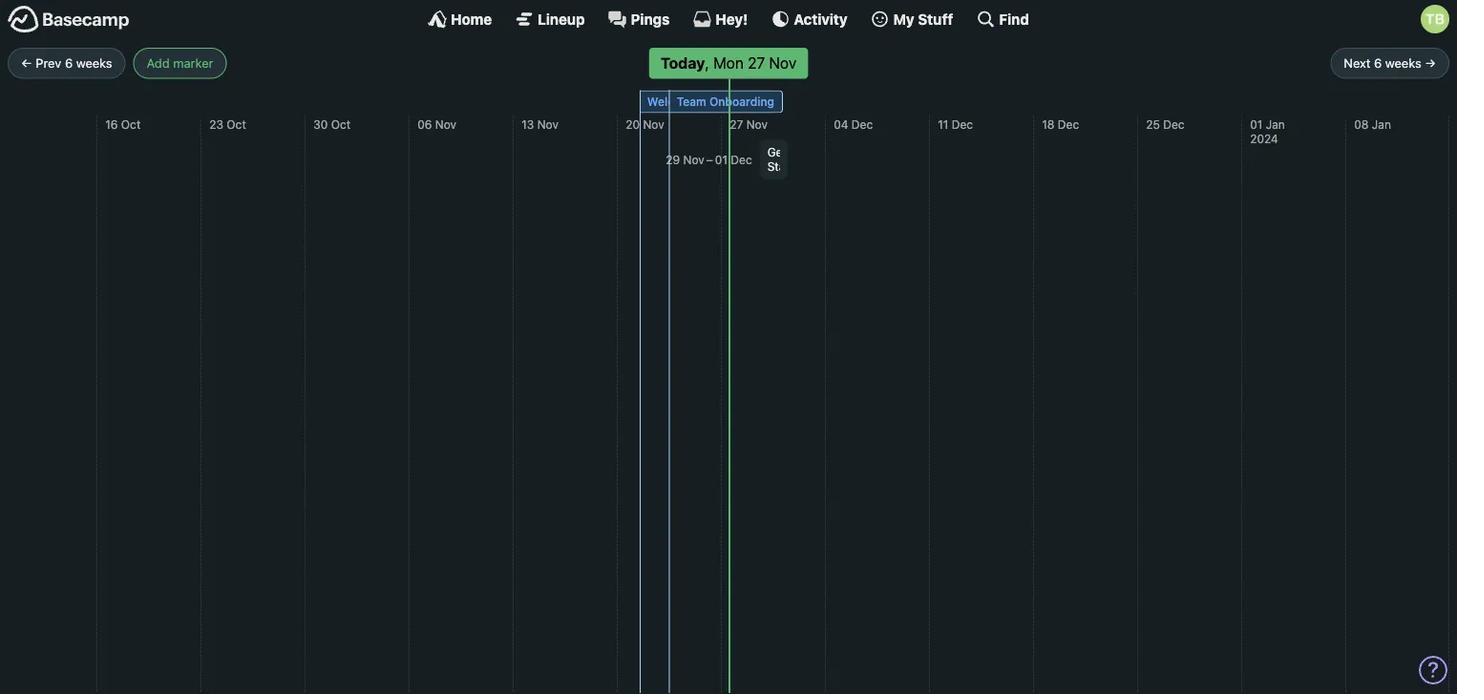 Task type: describe. For each thing, give the bounding box(es) containing it.
04
[[834, 118, 849, 131]]

lineup
[[538, 11, 585, 27]]

→
[[1426, 56, 1437, 70]]

13 nov
[[522, 118, 559, 131]]

30 oct
[[314, 118, 351, 131]]

16
[[105, 118, 118, 131]]

25 dec
[[1147, 118, 1185, 131]]

2024
[[1251, 132, 1279, 146]]

16 oct
[[105, 118, 141, 131]]

01 inside 01 jan 2024
[[1251, 118, 1263, 131]]

18 dec
[[1043, 118, 1080, 131]]

nov for 06
[[435, 118, 457, 131]]

← prev 6 weeks
[[21, 56, 112, 70]]

welcome the deer to the carnival
[[648, 95, 830, 108]]

to
[[751, 95, 762, 108]]

switch accounts image
[[8, 5, 130, 34]]

find button
[[977, 10, 1030, 29]]

08
[[1355, 118, 1370, 131]]

–
[[707, 153, 714, 166]]

oct for 16 oct
[[121, 118, 141, 131]]

team
[[677, 95, 707, 108]]

my
[[894, 11, 915, 27]]

1 the from the left
[[702, 95, 720, 108]]

2 weeks from the left
[[1386, 56, 1422, 70]]

2 the from the left
[[765, 95, 783, 108]]

06 nov
[[418, 118, 457, 131]]

20
[[626, 118, 640, 131]]

11
[[938, 118, 949, 131]]

20 nov
[[626, 118, 665, 131]]

carnival
[[786, 95, 830, 108]]

dec for 04 dec
[[852, 118, 873, 131]]

team onboarding
[[677, 95, 775, 108]]

oct for 30 oct
[[331, 118, 351, 131]]

stuff
[[918, 11, 954, 27]]

my stuff button
[[871, 10, 954, 29]]

27 nov
[[730, 118, 768, 131]]

29 nov – 01 dec
[[666, 153, 753, 166]]

add marker link
[[133, 48, 227, 79]]

tim burton image
[[1422, 5, 1450, 33]]

13
[[522, 118, 534, 131]]

main element
[[0, 0, 1458, 37]]



Task type: locate. For each thing, give the bounding box(es) containing it.
weeks left →
[[1386, 56, 1422, 70]]

dec right –
[[731, 153, 753, 166]]

dec right 04
[[852, 118, 873, 131]]

oct right "30"
[[331, 118, 351, 131]]

home
[[451, 11, 492, 27]]

3 oct from the left
[[331, 118, 351, 131]]

01 jan 2024
[[1251, 118, 1286, 146]]

08 jan
[[1355, 118, 1392, 131]]

←
[[21, 56, 32, 70]]

next 6 weeks →
[[1345, 56, 1437, 70]]

dec right 18
[[1058, 118, 1080, 131]]

1 horizontal spatial jan
[[1373, 118, 1392, 131]]

the left deer
[[702, 95, 720, 108]]

1 horizontal spatial the
[[765, 95, 783, 108]]

0 horizontal spatial 6
[[65, 56, 73, 70]]

1 jan from the left
[[1267, 118, 1286, 131]]

dec for 18 dec
[[1058, 118, 1080, 131]]

06
[[418, 118, 432, 131]]

next
[[1345, 56, 1371, 70]]

dec right "11"
[[952, 118, 974, 131]]

activity link
[[771, 10, 848, 29]]

pings
[[631, 11, 670, 27]]

2 6 from the left
[[1375, 56, 1383, 70]]

0 horizontal spatial the
[[702, 95, 720, 108]]

nov for 29
[[684, 153, 705, 166]]

0 horizontal spatial 01
[[715, 153, 728, 166]]

1 vertical spatial 01
[[715, 153, 728, 166]]

nov right 13
[[538, 118, 559, 131]]

04 dec
[[834, 118, 873, 131]]

0 horizontal spatial weeks
[[76, 56, 112, 70]]

0 horizontal spatial jan
[[1267, 118, 1286, 131]]

1 horizontal spatial weeks
[[1386, 56, 1422, 70]]

activity
[[794, 11, 848, 27]]

nov right 27 at the right top of page
[[747, 118, 768, 131]]

23 oct
[[209, 118, 246, 131]]

weeks right "prev"
[[76, 56, 112, 70]]

nov for 20
[[643, 118, 665, 131]]

hey! button
[[693, 10, 748, 29]]

11 dec
[[938, 118, 974, 131]]

jan
[[1267, 118, 1286, 131], [1373, 118, 1392, 131]]

jan inside 01 jan 2024
[[1267, 118, 1286, 131]]

18
[[1043, 118, 1055, 131]]

oct for 23 oct
[[227, 118, 246, 131]]

onboarding
[[710, 95, 775, 108]]

nov for 13
[[538, 118, 559, 131]]

1 horizontal spatial oct
[[227, 118, 246, 131]]

dec for 11 dec
[[952, 118, 974, 131]]

23
[[209, 118, 224, 131]]

dec right 25 on the right top of the page
[[1164, 118, 1185, 131]]

25
[[1147, 118, 1161, 131]]

welcome the deer to the carnival link
[[640, 90, 830, 113]]

01
[[1251, 118, 1263, 131], [715, 153, 728, 166]]

29
[[666, 153, 680, 166]]

jan up 2024
[[1267, 118, 1286, 131]]

find
[[1000, 11, 1030, 27]]

nov right 06 on the left of page
[[435, 118, 457, 131]]

1 weeks from the left
[[76, 56, 112, 70]]

my stuff
[[894, 11, 954, 27]]

01 right –
[[715, 153, 728, 166]]

dec for 25 dec
[[1164, 118, 1185, 131]]

oct right 16
[[121, 118, 141, 131]]

jan for 01 jan 2024
[[1267, 118, 1286, 131]]

6 right "prev"
[[65, 56, 73, 70]]

welcome
[[648, 95, 698, 108]]

2 horizontal spatial oct
[[331, 118, 351, 131]]

nov right 20 at left top
[[643, 118, 665, 131]]

jan right 08
[[1373, 118, 1392, 131]]

30
[[314, 118, 328, 131]]

the
[[702, 95, 720, 108], [765, 95, 783, 108]]

oct right 23
[[227, 118, 246, 131]]

deer
[[723, 95, 748, 108]]

1 oct from the left
[[121, 118, 141, 131]]

nov for 27
[[747, 118, 768, 131]]

nov left –
[[684, 153, 705, 166]]

01 up 2024
[[1251, 118, 1263, 131]]

1 horizontal spatial 6
[[1375, 56, 1383, 70]]

1 6 from the left
[[65, 56, 73, 70]]

2 jan from the left
[[1373, 118, 1392, 131]]

0 horizontal spatial oct
[[121, 118, 141, 131]]

nov
[[435, 118, 457, 131], [538, 118, 559, 131], [643, 118, 665, 131], [747, 118, 768, 131], [684, 153, 705, 166]]

add
[[147, 56, 170, 70]]

hey!
[[716, 11, 748, 27]]

home link
[[428, 10, 492, 29]]

today
[[661, 54, 706, 72]]

add marker
[[147, 56, 213, 70]]

27
[[730, 118, 744, 131]]

team onboarding link
[[669, 90, 784, 113]]

marker
[[173, 56, 213, 70]]

weeks
[[76, 56, 112, 70], [1386, 56, 1422, 70]]

2 oct from the left
[[227, 118, 246, 131]]

dec
[[852, 118, 873, 131], [952, 118, 974, 131], [1058, 118, 1080, 131], [1164, 118, 1185, 131], [731, 153, 753, 166]]

6
[[65, 56, 73, 70], [1375, 56, 1383, 70]]

1 horizontal spatial 01
[[1251, 118, 1263, 131]]

the right to
[[765, 95, 783, 108]]

jan for 08 jan
[[1373, 118, 1392, 131]]

6 right next
[[1375, 56, 1383, 70]]

oct
[[121, 118, 141, 131], [227, 118, 246, 131], [331, 118, 351, 131]]

pings button
[[608, 10, 670, 29]]

prev
[[36, 56, 61, 70]]

0 vertical spatial 01
[[1251, 118, 1263, 131]]

lineup link
[[515, 10, 585, 29]]



Task type: vqa. For each thing, say whether or not it's contained in the screenshot.
post this message button on the bottom left of the page
no



